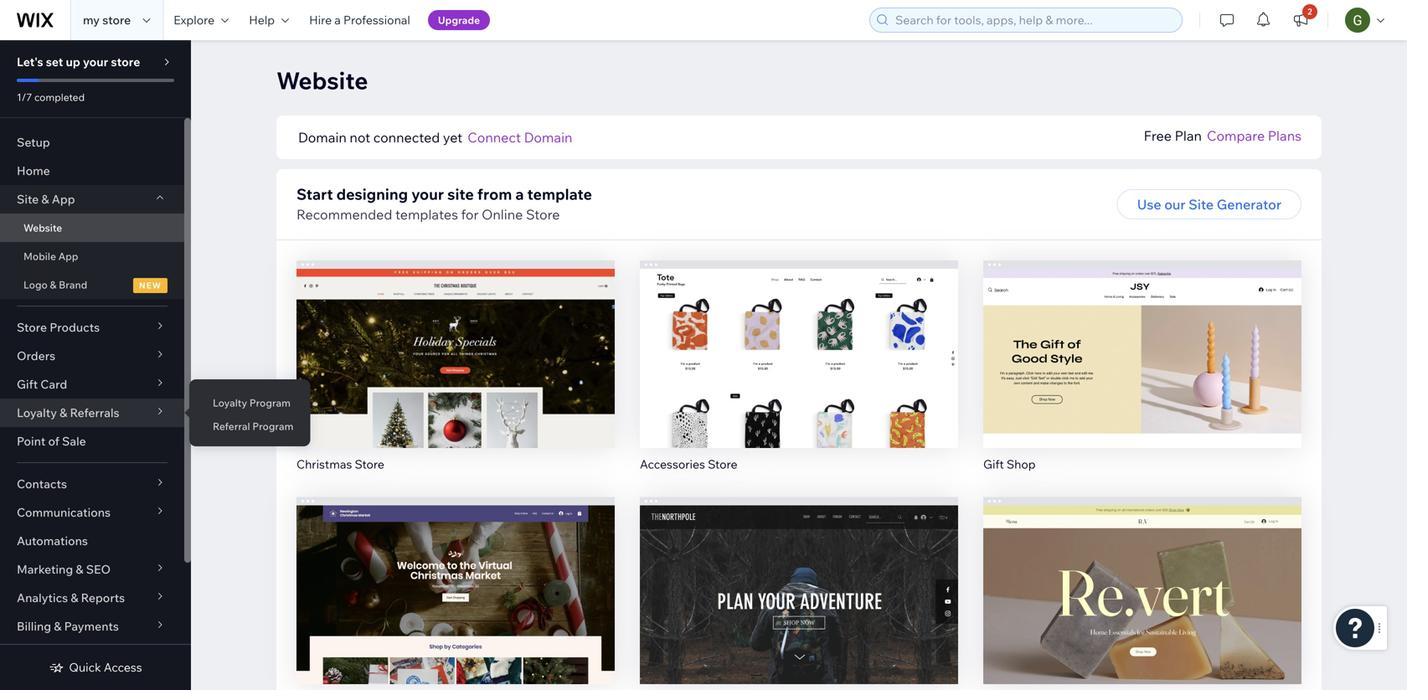 Task type: describe. For each thing, give the bounding box(es) containing it.
loyalty & referrals
[[17, 405, 119, 420]]

program for loyalty program
[[249, 397, 291, 409]]

program for referral program
[[252, 420, 294, 433]]

point
[[17, 434, 45, 449]]

start
[[297, 185, 333, 204]]

analytics
[[17, 591, 68, 605]]

loyalty program link
[[189, 389, 310, 417]]

point of sale link
[[0, 427, 184, 456]]

gift for gift card
[[17, 377, 38, 392]]

& for marketing
[[76, 562, 83, 577]]

referral program
[[213, 420, 294, 433]]

quick
[[69, 660, 101, 675]]

Search for tools, apps, help & more... field
[[890, 8, 1177, 32]]

& for analytics
[[71, 591, 78, 605]]

hire a professional
[[309, 13, 410, 27]]

my
[[83, 13, 100, 27]]

upgrade
[[438, 14, 480, 26]]

quick access
[[69, 660, 142, 675]]

let's
[[17, 54, 43, 69]]

mobile app
[[23, 250, 78, 263]]

app inside site & app dropdown button
[[52, 192, 75, 206]]

setup link
[[0, 128, 184, 157]]

contacts button
[[0, 470, 184, 498]]

payments
[[64, 619, 119, 634]]

0 horizontal spatial a
[[334, 13, 341, 27]]

communications
[[17, 505, 111, 520]]

billing & payments button
[[0, 612, 184, 641]]

new
[[139, 280, 162, 290]]

products
[[50, 320, 100, 335]]

your inside sidebar 'element'
[[83, 54, 108, 69]]

store inside start designing your site from a template recommended templates for online store
[[526, 206, 560, 223]]

explore
[[174, 13, 215, 27]]

use our site generator
[[1137, 196, 1282, 213]]

site inside button
[[1189, 196, 1214, 213]]

2 button
[[1282, 0, 1319, 40]]

gift card
[[17, 377, 67, 392]]

& for loyalty
[[60, 405, 67, 420]]

marketing & seo
[[17, 562, 111, 577]]

site
[[447, 185, 474, 204]]

recommended
[[297, 206, 392, 223]]

accessories
[[640, 457, 705, 471]]

website inside sidebar 'element'
[[23, 222, 62, 234]]

1 horizontal spatial website
[[276, 66, 368, 95]]

referrals
[[70, 405, 119, 420]]

plans
[[1268, 127, 1302, 144]]

use our site generator button
[[1117, 189, 1302, 219]]

christmas store
[[297, 457, 384, 471]]

referral program link
[[189, 412, 310, 441]]

& for site
[[41, 192, 49, 206]]

let's set up your store
[[17, 54, 140, 69]]

orders button
[[0, 342, 184, 370]]

connect
[[468, 129, 521, 146]]

free plan compare plans
[[1144, 127, 1302, 144]]

& for logo
[[50, 279, 56, 291]]

mobile
[[23, 250, 56, 263]]

home
[[17, 163, 50, 178]]

loyalty & referrals button
[[0, 399, 184, 427]]

communications button
[[0, 498, 184, 527]]

brand
[[59, 279, 87, 291]]

store inside sidebar 'element'
[[111, 54, 140, 69]]

mobile app link
[[0, 242, 184, 271]]

hire
[[309, 13, 332, 27]]

1 domain from the left
[[298, 129, 347, 146]]

set
[[46, 54, 63, 69]]

christmas
[[297, 457, 352, 471]]

connect domain button
[[468, 127, 572, 147]]

store products button
[[0, 313, 184, 342]]

access
[[104, 660, 142, 675]]

template
[[527, 185, 592, 204]]

connected
[[373, 129, 440, 146]]

use
[[1137, 196, 1161, 213]]

loyalty for loyalty & referrals
[[17, 405, 57, 420]]

free
[[1144, 127, 1172, 144]]

app inside mobile app link
[[58, 250, 78, 263]]

card
[[40, 377, 67, 392]]

your inside start designing your site from a template recommended templates for online store
[[411, 185, 444, 204]]

store right accessories
[[708, 457, 738, 471]]



Task type: vqa. For each thing, say whether or not it's contained in the screenshot.
Templates
yes



Task type: locate. For each thing, give the bounding box(es) containing it.
website down hire
[[276, 66, 368, 95]]

logo
[[23, 279, 48, 291]]

0 vertical spatial gift
[[17, 377, 38, 392]]

templates
[[395, 206, 458, 223]]

plan
[[1175, 127, 1202, 144]]

view
[[440, 368, 471, 384], [1127, 368, 1158, 384], [440, 604, 471, 621], [784, 604, 815, 621], [1127, 604, 1158, 621]]

for
[[461, 206, 479, 223]]

0 vertical spatial website
[[276, 66, 368, 95]]

0 vertical spatial store
[[102, 13, 131, 27]]

yet
[[443, 129, 463, 146]]

domain not connected yet connect domain
[[298, 129, 572, 146]]

domain right connect
[[524, 129, 572, 146]]

store down template
[[526, 206, 560, 223]]

automations link
[[0, 527, 184, 555]]

1 vertical spatial gift
[[983, 457, 1004, 471]]

domain left not
[[298, 129, 347, 146]]

0 vertical spatial program
[[249, 397, 291, 409]]

store products
[[17, 320, 100, 335]]

website up mobile
[[23, 222, 62, 234]]

0 horizontal spatial site
[[17, 192, 39, 206]]

program down loyalty program
[[252, 420, 294, 433]]

marketing & seo button
[[0, 555, 184, 584]]

a right hire
[[334, 13, 341, 27]]

0 vertical spatial a
[[334, 13, 341, 27]]

loyalty inside dropdown button
[[17, 405, 57, 420]]

1 vertical spatial a
[[515, 185, 524, 204]]

contacts
[[17, 477, 67, 491]]

1 vertical spatial your
[[411, 185, 444, 204]]

0 vertical spatial app
[[52, 192, 75, 206]]

a right from
[[515, 185, 524, 204]]

your
[[83, 54, 108, 69], [411, 185, 444, 204]]

& inside 'dropdown button'
[[54, 619, 62, 634]]

a
[[334, 13, 341, 27], [515, 185, 524, 204]]

site down home on the left of page
[[17, 192, 39, 206]]

professional
[[343, 13, 410, 27]]

0 vertical spatial your
[[83, 54, 108, 69]]

of
[[48, 434, 59, 449]]

analytics & reports button
[[0, 584, 184, 612]]

gift left card
[[17, 377, 38, 392]]

hire a professional link
[[299, 0, 420, 40]]

compare plans button
[[1207, 126, 1302, 146]]

0 horizontal spatial website
[[23, 222, 62, 234]]

gift inside "popup button"
[[17, 377, 38, 392]]

shop
[[1007, 457, 1036, 471]]

store right my
[[102, 13, 131, 27]]

store
[[102, 13, 131, 27], [111, 54, 140, 69]]

1 vertical spatial app
[[58, 250, 78, 263]]

generator
[[1217, 196, 1282, 213]]

loyalty up 'referral'
[[213, 397, 247, 409]]

1 horizontal spatial site
[[1189, 196, 1214, 213]]

gift left shop
[[983, 457, 1004, 471]]

1 horizontal spatial loyalty
[[213, 397, 247, 409]]

your right up
[[83, 54, 108, 69]]

site & app button
[[0, 185, 184, 214]]

analytics & reports
[[17, 591, 125, 605]]

1/7 completed
[[17, 91, 85, 103]]

website link
[[0, 214, 184, 242]]

orders
[[17, 348, 55, 363]]

sidebar element
[[0, 40, 191, 690]]

0 horizontal spatial gift
[[17, 377, 38, 392]]

app down home link
[[52, 192, 75, 206]]

store inside popup button
[[17, 320, 47, 335]]

home link
[[0, 157, 184, 185]]

2
[[1308, 6, 1312, 17]]

1 vertical spatial store
[[111, 54, 140, 69]]

domain
[[298, 129, 347, 146], [524, 129, 572, 146]]

loyalty program
[[213, 397, 291, 409]]

0 horizontal spatial your
[[83, 54, 108, 69]]

store down my store
[[111, 54, 140, 69]]

program
[[249, 397, 291, 409], [252, 420, 294, 433]]

seo
[[86, 562, 111, 577]]

& down home on the left of page
[[41, 192, 49, 206]]

program inside "link"
[[252, 420, 294, 433]]

billing & payments
[[17, 619, 119, 634]]

compare
[[1207, 127, 1265, 144]]

sale
[[62, 434, 86, 449]]

0 horizontal spatial domain
[[298, 129, 347, 146]]

billing
[[17, 619, 51, 634]]

marketing
[[17, 562, 73, 577]]

loyalty down gift card
[[17, 405, 57, 420]]

start designing your site from a template recommended templates for online store
[[297, 185, 592, 223]]

site & app
[[17, 192, 75, 206]]

gift for gift shop
[[983, 457, 1004, 471]]

app
[[52, 192, 75, 206], [58, 250, 78, 263]]

store up orders
[[17, 320, 47, 335]]

program up referral program
[[249, 397, 291, 409]]

automations
[[17, 534, 88, 548]]

site inside dropdown button
[[17, 192, 39, 206]]

up
[[66, 54, 80, 69]]

& right logo
[[50, 279, 56, 291]]

gift shop
[[983, 457, 1036, 471]]

0 horizontal spatial loyalty
[[17, 405, 57, 420]]

1 vertical spatial website
[[23, 222, 62, 234]]

point of sale
[[17, 434, 86, 449]]

online
[[482, 206, 523, 223]]

logo & brand
[[23, 279, 87, 291]]

edit button
[[420, 326, 491, 356], [764, 326, 834, 356], [1107, 326, 1178, 356], [420, 562, 491, 592], [764, 562, 834, 592], [1107, 562, 1178, 592]]

our
[[1164, 196, 1186, 213]]

store
[[526, 206, 560, 223], [17, 320, 47, 335], [355, 457, 384, 471], [708, 457, 738, 471]]

help
[[249, 13, 275, 27]]

help button
[[239, 0, 299, 40]]

1 horizontal spatial domain
[[524, 129, 572, 146]]

website
[[276, 66, 368, 95], [23, 222, 62, 234]]

1/7
[[17, 91, 32, 103]]

a inside start designing your site from a template recommended templates for online store
[[515, 185, 524, 204]]

loyalty for loyalty program
[[213, 397, 247, 409]]

from
[[477, 185, 512, 204]]

1 vertical spatial program
[[252, 420, 294, 433]]

1 horizontal spatial gift
[[983, 457, 1004, 471]]

& left the "reports"
[[71, 591, 78, 605]]

2 domain from the left
[[524, 129, 572, 146]]

app right mobile
[[58, 250, 78, 263]]

store right the christmas
[[355, 457, 384, 471]]

site right our on the right
[[1189, 196, 1214, 213]]

your up "templates" at the top left of the page
[[411, 185, 444, 204]]

& down card
[[60, 405, 67, 420]]

& for billing
[[54, 619, 62, 634]]

reports
[[81, 591, 125, 605]]

my store
[[83, 13, 131, 27]]

1 horizontal spatial a
[[515, 185, 524, 204]]

upgrade button
[[428, 10, 490, 30]]

1 horizontal spatial your
[[411, 185, 444, 204]]

gift card button
[[0, 370, 184, 399]]

gift
[[17, 377, 38, 392], [983, 457, 1004, 471]]

designing
[[336, 185, 408, 204]]

& left seo
[[76, 562, 83, 577]]

not
[[350, 129, 370, 146]]

& right the billing
[[54, 619, 62, 634]]

view button
[[420, 361, 491, 391], [1107, 361, 1178, 391], [420, 597, 491, 627], [763, 597, 835, 627], [1107, 597, 1178, 627]]

edit
[[443, 332, 468, 349], [786, 332, 812, 349], [1130, 332, 1155, 349], [443, 569, 468, 586], [786, 569, 812, 586], [1130, 569, 1155, 586]]



